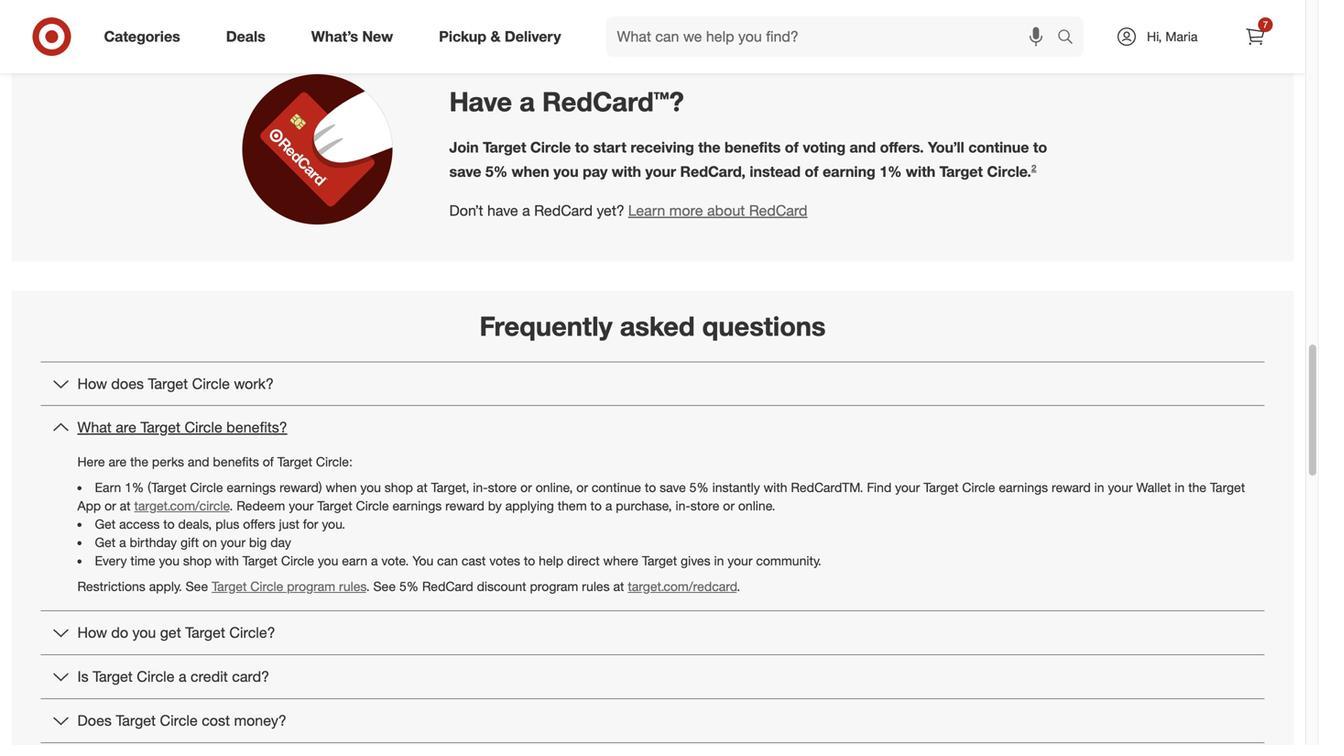 Task type: describe. For each thing, give the bounding box(es) containing it.
earning
[[823, 162, 876, 180]]

direct
[[567, 553, 600, 569]]

1 horizontal spatial of
[[785, 138, 799, 156]]

have
[[449, 85, 512, 118]]

redeem
[[237, 498, 285, 514]]

find
[[867, 479, 892, 495]]

1 program from the left
[[287, 578, 335, 594]]

What can we help you find? suggestions appear below search field
[[606, 16, 1062, 57]]

every
[[95, 553, 127, 569]]

hi,
[[1148, 28, 1162, 44]]

pickup & delivery link
[[424, 16, 584, 57]]

join target circle to start receiving the benefits of voting and offers. you'll continue to save 5% when you pay with your redcard, instead of earning 1% with target circle.
[[449, 138, 1048, 180]]

receiving
[[631, 138, 694, 156]]

search
[[1049, 29, 1093, 47]]

redcardtm.
[[791, 479, 864, 495]]

deals link
[[211, 16, 288, 57]]

how for how do you get target circle?
[[77, 624, 107, 642]]

to up pay at the left of page
[[575, 138, 589, 156]]

does
[[77, 712, 112, 729]]

where
[[603, 553, 639, 569]]

cost
[[202, 712, 230, 729]]

you inside join target circle to start receiving the benefits of voting and offers. you'll continue to save 5% when you pay with your redcard, instead of earning 1% with target circle.
[[554, 162, 579, 180]]

2
[[1032, 162, 1037, 174]]

2 program from the left
[[530, 578, 579, 594]]

cast
[[462, 553, 486, 569]]

1% inside join target circle to start receiving the benefits of voting and offers. you'll continue to save 5% when you pay with your redcard, instead of earning 1% with target circle.
[[880, 162, 902, 180]]

or up them
[[577, 479, 588, 495]]

0 horizontal spatial redcard
[[422, 578, 474, 594]]

target inside 'dropdown button'
[[185, 624, 225, 642]]

with down start
[[612, 162, 642, 180]]

target circle program rules link
[[212, 578, 366, 594]]

here
[[77, 454, 105, 470]]

a right the have
[[522, 202, 530, 219]]

redcard,
[[680, 162, 746, 180]]

how does target circle work?
[[77, 375, 274, 393]]

target.com/circle . redeem your target circle earnings reward by applying them to a purchase, in-store or online.
[[134, 498, 776, 514]]

and inside join target circle to start receiving the benefits of voting and offers. you'll continue to save 5% when you pay with your redcard, instead of earning 1% with target circle.
[[850, 138, 876, 156]]

2 vertical spatial at
[[614, 578, 624, 594]]

&
[[491, 28, 501, 45]]

you down birthday
[[159, 553, 180, 569]]

what are target circle benefits?
[[77, 419, 287, 436]]

1% inside earn 1% (target circle earnings reward) when you shop at target, in-store or online, or continue to save 5% instantly with redcardtm. find your target circle earnings reward in your wallet in the target app or at
[[125, 479, 144, 495]]

circle.
[[987, 162, 1032, 180]]

target.com/redcard
[[628, 578, 737, 594]]

what's
[[311, 28, 358, 45]]

what's new
[[311, 28, 393, 45]]

time
[[130, 553, 155, 569]]

you left earn
[[318, 553, 338, 569]]

how does target circle work? button
[[41, 362, 1265, 405]]

circle inside get access to deals, plus offers just for you. get a birthday gift on your big day every time you shop with target circle you earn a vote. you can cast votes to help direct where target gives in your community.
[[281, 553, 314, 569]]

the inside earn 1% (target circle earnings reward) when you shop at target, in-store or online, or continue to save 5% instantly with redcardtm. find your target circle earnings reward in your wallet in the target app or at
[[1189, 479, 1207, 495]]

or down "earn"
[[105, 498, 116, 514]]

offers
[[243, 516, 276, 532]]

by
[[488, 498, 502, 514]]

frequently
[[480, 310, 613, 342]]

redcard™?
[[542, 85, 684, 118]]

plus
[[216, 516, 240, 532]]

do
[[111, 624, 128, 642]]

work?
[[234, 375, 274, 393]]

don't
[[449, 202, 483, 219]]

2 horizontal spatial earnings
[[999, 479, 1049, 495]]

online,
[[536, 479, 573, 495]]

help
[[539, 553, 564, 569]]

asked
[[620, 310, 695, 342]]

does target circle cost money? button
[[41, 699, 1265, 742]]

wallet
[[1137, 479, 1172, 495]]

continue inside earn 1% (target circle earnings reward) when you shop at target, in-store or online, or continue to save 5% instantly with redcardtm. find your target circle earnings reward in your wallet in the target app or at
[[592, 479, 641, 495]]

target.com/circle
[[134, 498, 230, 514]]

5% inside join target circle to start receiving the benefits of voting and offers. you'll continue to save 5% when you pay with your redcard, instead of earning 1% with target circle.
[[486, 162, 508, 180]]

pickup
[[439, 28, 487, 45]]

deals,
[[178, 516, 212, 532]]

to left help
[[524, 553, 535, 569]]

just
[[279, 516, 300, 532]]

card?
[[232, 668, 269, 686]]

frequently asked questions
[[480, 310, 826, 342]]

categories
[[104, 28, 180, 45]]

your right gives
[[728, 553, 753, 569]]

0 horizontal spatial 5%
[[400, 578, 419, 594]]

get access to deals, plus offers just for you. get a birthday gift on your big day every time you shop with target circle you earn a vote. you can cast votes to help direct where target gives in your community.
[[95, 516, 822, 569]]

apply.
[[149, 578, 182, 594]]

0 horizontal spatial earnings
[[227, 479, 276, 495]]

deals
[[226, 28, 266, 45]]

save inside join target circle to start receiving the benefits of voting and offers. you'll continue to save 5% when you pay with your redcard, instead of earning 1% with target circle.
[[449, 162, 481, 180]]

1 see from the left
[[186, 578, 208, 594]]

2 horizontal spatial .
[[737, 578, 741, 594]]

benefits?
[[227, 419, 287, 436]]

restrictions apply. see target circle program rules . see 5% redcard discount program rules at target.com/redcard .
[[77, 578, 741, 594]]

access
[[119, 516, 160, 532]]

big
[[249, 534, 267, 550]]

are for what
[[116, 419, 136, 436]]

you inside earn 1% (target circle earnings reward) when you shop at target, in-store or online, or continue to save 5% instantly with redcardtm. find your target circle earnings reward in your wallet in the target app or at
[[360, 479, 381, 495]]

reward)
[[280, 479, 322, 495]]

or up applying
[[521, 479, 532, 495]]

credit
[[191, 668, 228, 686]]

what's new link
[[296, 16, 416, 57]]

search button
[[1049, 16, 1093, 60]]

learn
[[628, 202, 666, 219]]

what
[[77, 419, 112, 436]]

when inside earn 1% (target circle earnings reward) when you shop at target, in-store or online, or continue to save 5% instantly with redcardtm. find your target circle earnings reward in your wallet in the target app or at
[[326, 479, 357, 495]]

questions
[[703, 310, 826, 342]]

continue inside join target circle to start receiving the benefits of voting and offers. you'll continue to save 5% when you pay with your redcard, instead of earning 1% with target circle.
[[969, 138, 1030, 156]]

with inside earn 1% (target circle earnings reward) when you shop at target, in-store or online, or continue to save 5% instantly with redcardtm. find your target circle earnings reward in your wallet in the target app or at
[[764, 479, 788, 495]]

them
[[558, 498, 587, 514]]

pickup & delivery
[[439, 28, 561, 45]]

what are target circle benefits? button
[[41, 406, 1265, 449]]

with inside get access to deals, plus offers just for you. get a birthday gift on your big day every time you shop with target circle you earn a vote. you can cast votes to help direct where target gives in your community.
[[215, 553, 239, 569]]

to down target.com/circle
[[163, 516, 175, 532]]

is target circle a credit card? button
[[41, 655, 1265, 698]]

shop inside get access to deals, plus offers just for you. get a birthday gift on your big day every time you shop with target circle you earn a vote. you can cast votes to help direct where target gives in your community.
[[183, 553, 212, 569]]

purchase,
[[616, 498, 672, 514]]

1 get from the top
[[95, 516, 116, 532]]

a left purchase,
[[606, 498, 612, 514]]

how for how does target circle work?
[[77, 375, 107, 393]]



Task type: locate. For each thing, give the bounding box(es) containing it.
how left 'do'
[[77, 624, 107, 642]]

1 vertical spatial benefits
[[213, 454, 259, 470]]

at left target,
[[417, 479, 428, 495]]

reward
[[1052, 479, 1091, 495], [445, 498, 485, 514]]

to right them
[[591, 498, 602, 514]]

with down offers.
[[906, 162, 936, 180]]

in right gives
[[714, 553, 724, 569]]

and right perks
[[188, 454, 209, 470]]

1 vertical spatial reward
[[445, 498, 485, 514]]

redcard left yet?
[[534, 202, 593, 219]]

0 horizontal spatial .
[[230, 498, 233, 514]]

of up instead
[[785, 138, 799, 156]]

in-
[[473, 479, 488, 495], [676, 498, 691, 514]]

1 horizontal spatial 1%
[[880, 162, 902, 180]]

.
[[230, 498, 233, 514], [366, 578, 370, 594], [737, 578, 741, 594]]

save down join
[[449, 162, 481, 180]]

0 horizontal spatial of
[[263, 454, 274, 470]]

to
[[575, 138, 589, 156], [1034, 138, 1048, 156], [645, 479, 656, 495], [591, 498, 602, 514], [163, 516, 175, 532], [524, 553, 535, 569]]

0 vertical spatial the
[[699, 138, 721, 156]]

a up every
[[119, 534, 126, 550]]

at down where
[[614, 578, 624, 594]]

0 horizontal spatial the
[[130, 454, 148, 470]]

store up by
[[488, 479, 517, 495]]

and
[[850, 138, 876, 156], [188, 454, 209, 470]]

get up every
[[95, 534, 116, 550]]

redcard down can
[[422, 578, 474, 594]]

does target circle cost money?
[[77, 712, 287, 729]]

1 vertical spatial shop
[[183, 553, 212, 569]]

target inside dropdown button
[[148, 375, 188, 393]]

save up purchase,
[[660, 479, 686, 495]]

have a redcard™?
[[449, 85, 684, 118]]

1 vertical spatial are
[[109, 454, 127, 470]]

circle:
[[316, 454, 353, 470]]

5% inside earn 1% (target circle earnings reward) when you shop at target, in-store or online, or continue to save 5% instantly with redcardtm. find your target circle earnings reward in your wallet in the target app or at
[[690, 479, 709, 495]]

you right the reward)
[[360, 479, 381, 495]]

when down 'circle:'
[[326, 479, 357, 495]]

0 vertical spatial in-
[[473, 479, 488, 495]]

0 vertical spatial at
[[417, 479, 428, 495]]

(target
[[148, 479, 187, 495]]

you
[[413, 553, 434, 569]]

target.com/circle link
[[134, 498, 230, 514]]

yet?
[[597, 202, 625, 219]]

1 vertical spatial 1%
[[125, 479, 144, 495]]

0 horizontal spatial shop
[[183, 553, 212, 569]]

redcard down instead
[[749, 202, 808, 219]]

with up online.
[[764, 479, 788, 495]]

maria
[[1166, 28, 1198, 44]]

your right find
[[895, 479, 920, 495]]

0 horizontal spatial continue
[[592, 479, 641, 495]]

1 horizontal spatial in
[[1095, 479, 1105, 495]]

to inside earn 1% (target circle earnings reward) when you shop at target, in-store or online, or continue to save 5% instantly with redcardtm. find your target circle earnings reward in your wallet in the target app or at
[[645, 479, 656, 495]]

1 horizontal spatial benefits
[[725, 138, 781, 156]]

at
[[417, 479, 428, 495], [120, 498, 131, 514], [614, 578, 624, 594]]

discount
[[477, 578, 527, 594]]

target
[[483, 138, 526, 156], [940, 162, 983, 180], [148, 375, 188, 393], [140, 419, 181, 436], [277, 454, 312, 470], [924, 479, 959, 495], [1211, 479, 1246, 495], [317, 498, 352, 514], [243, 553, 278, 569], [642, 553, 677, 569], [212, 578, 247, 594], [185, 624, 225, 642], [93, 668, 133, 686], [116, 712, 156, 729]]

how do you get target circle?
[[77, 624, 275, 642]]

0 horizontal spatial rules
[[339, 578, 366, 594]]

0 vertical spatial continue
[[969, 138, 1030, 156]]

instead
[[750, 162, 801, 180]]

new
[[362, 28, 393, 45]]

2 horizontal spatial in
[[1175, 479, 1185, 495]]

1 how from the top
[[77, 375, 107, 393]]

1 horizontal spatial in-
[[676, 498, 691, 514]]

in inside get access to deals, plus offers just for you. get a birthday gift on your big day every time you shop with target circle you earn a vote. you can cast votes to help direct where target gives in your community.
[[714, 553, 724, 569]]

learn more about redcard link
[[628, 200, 808, 221]]

2 see from the left
[[373, 578, 396, 594]]

rules down earn
[[339, 578, 366, 594]]

your left the wallet
[[1108, 479, 1133, 495]]

are for here
[[109, 454, 127, 470]]

1 horizontal spatial continue
[[969, 138, 1030, 156]]

0 vertical spatial store
[[488, 479, 517, 495]]

benefits up instead
[[725, 138, 781, 156]]

0 horizontal spatial store
[[488, 479, 517, 495]]

or
[[521, 479, 532, 495], [577, 479, 588, 495], [105, 498, 116, 514], [723, 498, 735, 514]]

more
[[670, 202, 703, 219]]

is
[[77, 668, 89, 686]]

earn
[[95, 479, 121, 495]]

in
[[1095, 479, 1105, 495], [1175, 479, 1185, 495], [714, 553, 724, 569]]

1 horizontal spatial 5%
[[486, 162, 508, 180]]

0 vertical spatial 5%
[[486, 162, 508, 180]]

a right earn
[[371, 553, 378, 569]]

how do you get target circle? button
[[41, 611, 1265, 654]]

1 horizontal spatial rules
[[582, 578, 610, 594]]

birthday
[[130, 534, 177, 550]]

money?
[[234, 712, 287, 729]]

target,
[[431, 479, 470, 495]]

1 horizontal spatial program
[[530, 578, 579, 594]]

. down online.
[[737, 578, 741, 594]]

1 vertical spatial 5%
[[690, 479, 709, 495]]

continue up purchase,
[[592, 479, 641, 495]]

1 horizontal spatial .
[[366, 578, 370, 594]]

1 vertical spatial how
[[77, 624, 107, 642]]

circle inside join target circle to start receiving the benefits of voting and offers. you'll continue to save 5% when you pay with your redcard, instead of earning 1% with target circle.
[[531, 138, 571, 156]]

rules down the direct
[[582, 578, 610, 594]]

a
[[520, 85, 535, 118], [522, 202, 530, 219], [606, 498, 612, 514], [119, 534, 126, 550], [371, 553, 378, 569], [179, 668, 187, 686]]

hi, maria
[[1148, 28, 1198, 44]]

in right the wallet
[[1175, 479, 1185, 495]]

store inside earn 1% (target circle earnings reward) when you shop at target, in-store or online, or continue to save 5% instantly with redcardtm. find your target circle earnings reward in your wallet in the target app or at
[[488, 479, 517, 495]]

perks
[[152, 454, 184, 470]]

get down app
[[95, 516, 116, 532]]

see right apply.
[[186, 578, 208, 594]]

you.
[[322, 516, 345, 532]]

1% right "earn"
[[125, 479, 144, 495]]

instantly
[[713, 479, 760, 495]]

1 vertical spatial store
[[691, 498, 720, 514]]

5% up the have
[[486, 162, 508, 180]]

vote.
[[382, 553, 409, 569]]

1 vertical spatial save
[[660, 479, 686, 495]]

of down benefits?
[[263, 454, 274, 470]]

you left pay at the left of page
[[554, 162, 579, 180]]

the up redcard,
[[699, 138, 721, 156]]

how left does
[[77, 375, 107, 393]]

0 horizontal spatial when
[[326, 479, 357, 495]]

store down instantly
[[691, 498, 720, 514]]

0 vertical spatial get
[[95, 516, 116, 532]]

. down earn
[[366, 578, 370, 594]]

your
[[646, 162, 676, 180], [895, 479, 920, 495], [1108, 479, 1133, 495], [289, 498, 314, 514], [221, 534, 246, 550], [728, 553, 753, 569]]

2 horizontal spatial redcard
[[749, 202, 808, 219]]

2 horizontal spatial 5%
[[690, 479, 709, 495]]

5%
[[486, 162, 508, 180], [690, 479, 709, 495], [400, 578, 419, 594]]

pay
[[583, 162, 608, 180]]

0 vertical spatial shop
[[385, 479, 413, 495]]

0 horizontal spatial in-
[[473, 479, 488, 495]]

0 horizontal spatial 1%
[[125, 479, 144, 495]]

2 vertical spatial of
[[263, 454, 274, 470]]

5% left instantly
[[690, 479, 709, 495]]

1 horizontal spatial when
[[512, 162, 550, 180]]

store
[[488, 479, 517, 495], [691, 498, 720, 514]]

0 horizontal spatial benefits
[[213, 454, 259, 470]]

shop left target,
[[385, 479, 413, 495]]

1 vertical spatial of
[[805, 162, 819, 180]]

2 horizontal spatial of
[[805, 162, 819, 180]]

of down "voting"
[[805, 162, 819, 180]]

for
[[303, 516, 318, 532]]

1 horizontal spatial store
[[691, 498, 720, 514]]

0 vertical spatial reward
[[1052, 479, 1091, 495]]

get
[[160, 624, 181, 642]]

0 vertical spatial how
[[77, 375, 107, 393]]

2 horizontal spatial at
[[614, 578, 624, 594]]

0 vertical spatial of
[[785, 138, 799, 156]]

is target circle a credit card?
[[77, 668, 269, 686]]

1 vertical spatial the
[[130, 454, 148, 470]]

0 vertical spatial 1%
[[880, 162, 902, 180]]

2 link
[[1032, 162, 1037, 174]]

a left credit
[[179, 668, 187, 686]]

2 vertical spatial 5%
[[400, 578, 419, 594]]

2 how from the top
[[77, 624, 107, 642]]

0 horizontal spatial save
[[449, 162, 481, 180]]

your inside join target circle to start receiving the benefits of voting and offers. you'll continue to save 5% when you pay with your redcard, instead of earning 1% with target circle.
[[646, 162, 676, 180]]

0 horizontal spatial see
[[186, 578, 208, 594]]

1 horizontal spatial shop
[[385, 479, 413, 495]]

1 horizontal spatial save
[[660, 479, 686, 495]]

a inside the is target circle a credit card? dropdown button
[[179, 668, 187, 686]]

2 vertical spatial the
[[1189, 479, 1207, 495]]

program down help
[[530, 578, 579, 594]]

0 horizontal spatial in
[[714, 553, 724, 569]]

1 vertical spatial in-
[[676, 498, 691, 514]]

reward inside earn 1% (target circle earnings reward) when you shop at target, in-store or online, or continue to save 5% instantly with redcardtm. find your target circle earnings reward in your wallet in the target app or at
[[1052, 479, 1091, 495]]

program
[[287, 578, 335, 594], [530, 578, 579, 594]]

in- right target,
[[473, 479, 488, 495]]

target.com/redcard link
[[628, 578, 737, 594]]

1 vertical spatial at
[[120, 498, 131, 514]]

to up purchase,
[[645, 479, 656, 495]]

the left perks
[[130, 454, 148, 470]]

shop inside earn 1% (target circle earnings reward) when you shop at target, in-store or online, or continue to save 5% instantly with redcardtm. find your target circle earnings reward in your wallet in the target app or at
[[385, 479, 413, 495]]

about
[[707, 202, 745, 219]]

and up "earning"
[[850, 138, 876, 156]]

2 rules from the left
[[582, 578, 610, 594]]

2 get from the top
[[95, 534, 116, 550]]

shop down gift
[[183, 553, 212, 569]]

1 horizontal spatial at
[[417, 479, 428, 495]]

benefits down benefits?
[[213, 454, 259, 470]]

gives
[[681, 553, 711, 569]]

are inside dropdown button
[[116, 419, 136, 436]]

program down day
[[287, 578, 335, 594]]

see down vote.
[[373, 578, 396, 594]]

when inside join target circle to start receiving the benefits of voting and offers. you'll continue to save 5% when you pay with your redcard, instead of earning 1% with target circle.
[[512, 162, 550, 180]]

how inside how does target circle work? dropdown button
[[77, 375, 107, 393]]

voting
[[803, 138, 846, 156]]

2 horizontal spatial the
[[1189, 479, 1207, 495]]

. up plus
[[230, 498, 233, 514]]

1 vertical spatial and
[[188, 454, 209, 470]]

in- right purchase,
[[676, 498, 691, 514]]

0 vertical spatial when
[[512, 162, 550, 180]]

1 horizontal spatial earnings
[[393, 498, 442, 514]]

you right 'do'
[[132, 624, 156, 642]]

0 horizontal spatial program
[[287, 578, 335, 594]]

does
[[111, 375, 144, 393]]

earn 1% (target circle earnings reward) when you shop at target, in-store or online, or continue to save 5% instantly with redcardtm. find your target circle earnings reward in your wallet in the target app or at
[[77, 479, 1246, 514]]

5% down vote.
[[400, 578, 419, 594]]

1% down offers.
[[880, 162, 902, 180]]

1 vertical spatial when
[[326, 479, 357, 495]]

1 horizontal spatial see
[[373, 578, 396, 594]]

save inside earn 1% (target circle earnings reward) when you shop at target, in-store or online, or continue to save 5% instantly with redcardtm. find your target circle earnings reward in your wallet in the target app or at
[[660, 479, 686, 495]]

earn
[[342, 553, 368, 569]]

0 vertical spatial are
[[116, 419, 136, 436]]

are right here
[[109, 454, 127, 470]]

when up the have
[[512, 162, 550, 180]]

with down on
[[215, 553, 239, 569]]

the inside join target circle to start receiving the benefits of voting and offers. you'll continue to save 5% when you pay with your redcard, instead of earning 1% with target circle.
[[699, 138, 721, 156]]

the right the wallet
[[1189, 479, 1207, 495]]

redcard
[[534, 202, 593, 219], [749, 202, 808, 219], [422, 578, 474, 594]]

0 horizontal spatial and
[[188, 454, 209, 470]]

a right have
[[520, 85, 535, 118]]

online.
[[739, 498, 776, 514]]

1 horizontal spatial and
[[850, 138, 876, 156]]

benefits
[[725, 138, 781, 156], [213, 454, 259, 470]]

have
[[488, 202, 518, 219]]

0 horizontal spatial reward
[[445, 498, 485, 514]]

start
[[593, 138, 627, 156]]

how inside how do you get target circle? 'dropdown button'
[[77, 624, 107, 642]]

circle?
[[229, 624, 275, 642]]

rules
[[339, 578, 366, 594], [582, 578, 610, 594]]

earnings
[[227, 479, 276, 495], [999, 479, 1049, 495], [393, 498, 442, 514]]

reward down target,
[[445, 498, 485, 514]]

0 vertical spatial and
[[850, 138, 876, 156]]

1 horizontal spatial the
[[699, 138, 721, 156]]

restrictions
[[77, 578, 146, 594]]

day
[[271, 534, 291, 550]]

1 vertical spatial continue
[[592, 479, 641, 495]]

benefits inside join target circle to start receiving the benefits of voting and offers. you'll continue to save 5% when you pay with your redcard, instead of earning 1% with target circle.
[[725, 138, 781, 156]]

continue
[[969, 138, 1030, 156], [592, 479, 641, 495]]

0 vertical spatial save
[[449, 162, 481, 180]]

to up 2 link
[[1034, 138, 1048, 156]]

circle inside dropdown button
[[192, 375, 230, 393]]

at up access
[[120, 498, 131, 514]]

you inside 'dropdown button'
[[132, 624, 156, 642]]

in- inside earn 1% (target circle earnings reward) when you shop at target, in-store or online, or continue to save 5% instantly with redcardtm. find your target circle earnings reward in your wallet in the target app or at
[[473, 479, 488, 495]]

continue up the circle.
[[969, 138, 1030, 156]]

1 horizontal spatial reward
[[1052, 479, 1091, 495]]

0 horizontal spatial at
[[120, 498, 131, 514]]

your down the reward)
[[289, 498, 314, 514]]

or down instantly
[[723, 498, 735, 514]]

here are the perks and benefits of target circle:
[[77, 454, 353, 470]]

1 rules from the left
[[339, 578, 366, 594]]

applying
[[506, 498, 554, 514]]

in left the wallet
[[1095, 479, 1105, 495]]

0 vertical spatial benefits
[[725, 138, 781, 156]]

reward left the wallet
[[1052, 479, 1091, 495]]

delivery
[[505, 28, 561, 45]]

1 vertical spatial get
[[95, 534, 116, 550]]

1 horizontal spatial redcard
[[534, 202, 593, 219]]

can
[[437, 553, 458, 569]]

are right what
[[116, 419, 136, 436]]

your down plus
[[221, 534, 246, 550]]

1%
[[880, 162, 902, 180], [125, 479, 144, 495]]

you
[[554, 162, 579, 180], [360, 479, 381, 495], [159, 553, 180, 569], [318, 553, 338, 569], [132, 624, 156, 642]]

your down 'receiving'
[[646, 162, 676, 180]]



Task type: vqa. For each thing, say whether or not it's contained in the screenshot.
Johnt81 - 7 Days Ago
no



